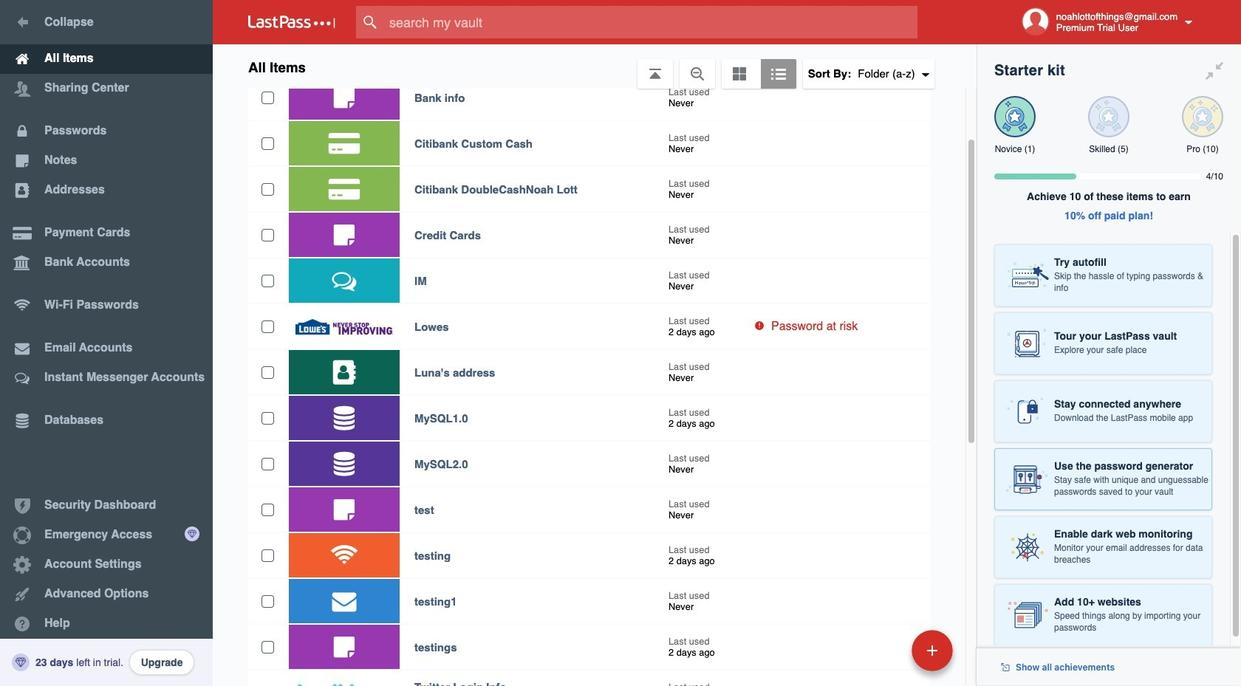 Task type: locate. For each thing, give the bounding box(es) containing it.
lastpass image
[[248, 16, 335, 29]]

main navigation navigation
[[0, 0, 213, 686]]

search my vault text field
[[356, 6, 946, 38]]

new item navigation
[[810, 626, 962, 686]]

Search search field
[[356, 6, 946, 38]]



Task type: describe. For each thing, give the bounding box(es) containing it.
vault options navigation
[[213, 44, 977, 89]]

new item element
[[810, 629, 958, 671]]



